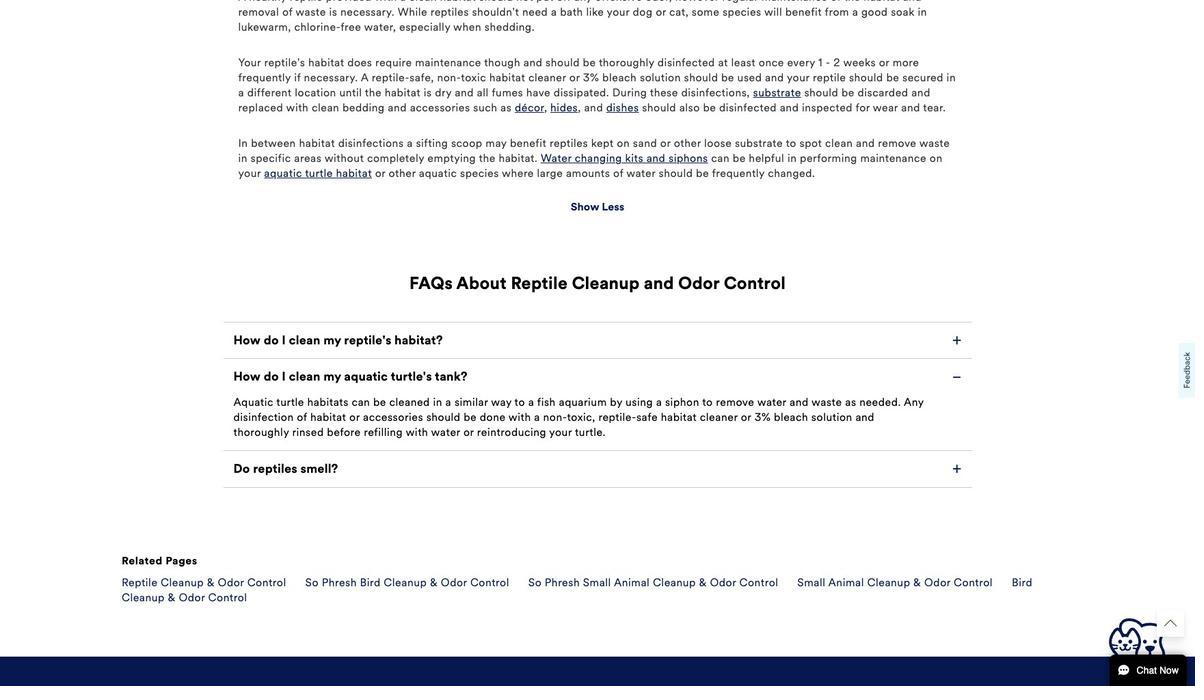 Task type: locate. For each thing, give the bounding box(es) containing it.
maintenance for your reptile's habitat does require maintenance though and should be thoroughly disinfected at least once every 1 - 2 weeks or more frequently if necessary. a reptile-safe, non-toxic habitat cleaner or 3% bleach solution should be used and your reptile should be secured in a different location until the habitat is dry and all fumes have dissipated. during these disinfections,
[[415, 56, 482, 69]]

1 how from the top
[[234, 333, 261, 348]]

1 vertical spatial non-
[[544, 411, 567, 424]]

1 animal from the left
[[614, 576, 650, 589]]

0 vertical spatial is
[[329, 5, 338, 18]]

odor inside the 'bird cleanup & odor control'
[[179, 592, 205, 604]]

dishes link
[[607, 101, 639, 114]]

cleaner
[[529, 71, 567, 84], [700, 411, 738, 424]]

aquatic turtle habitat or other aquatic species where large amounts of water should be frequently changed.
[[264, 167, 816, 180]]

non- down fish
[[544, 411, 567, 424]]

accessories inside aquatic turtle habitats can be cleaned in a similar way to a fish aquarium by using a siphon to remove water and waste as needed. any disinfection of habitat or accessories should be done with a non-toxic, reptile-safe habitat cleaner or 3% bleach solution and thoroughly rinsed before refilling with water or reintroducing your turtle.
[[363, 411, 424, 424]]

0 horizontal spatial bird
[[360, 576, 381, 589]]

1 horizontal spatial maintenance
[[762, 0, 828, 3]]

0 horizontal spatial thoroughly
[[234, 426, 289, 439]]

1 horizontal spatial to
[[703, 396, 713, 409]]

, down have
[[544, 101, 548, 114]]

less
[[602, 200, 625, 213]]

your down specific
[[238, 167, 261, 180]]

1 horizontal spatial aquatic
[[344, 370, 388, 385]]

1 vertical spatial turtle
[[277, 396, 304, 409]]

species
[[723, 5, 762, 18], [460, 167, 499, 180]]

solution
[[640, 71, 681, 84], [812, 411, 853, 424]]

your inside aquatic turtle habitats can be cleaned in a similar way to a fish aquarium by using a siphon to remove water and waste as needed. any disinfection of habitat or accessories should be done with a non-toxic, reptile-safe habitat cleaner or 3% bleach solution and thoroughly rinsed before refilling with water or reintroducing your turtle.
[[550, 426, 572, 439]]

bleach
[[603, 71, 637, 84], [774, 411, 809, 424]]

can down "how do i clean my aquatic turtle's tank?"
[[352, 396, 370, 409]]

0 horizontal spatial is
[[329, 5, 338, 18]]

0 vertical spatial solution
[[640, 71, 681, 84]]

2 horizontal spatial aquatic
[[419, 167, 457, 180]]

0 horizontal spatial solution
[[640, 71, 681, 84]]

reptile's inside "link"
[[344, 333, 392, 348]]

on up "water changing kits and siphons" on the top of page
[[617, 137, 630, 150]]

clean inside how do i clean my reptile's habitat? "link"
[[289, 333, 321, 348]]

necessary. inside a healthy reptile provided with a clean habitat should not put off any offensive odor, however regular maintenance of the habitat and removal of waste is necessary. while reptiles shouldn't need a bath like your dog or cat, some species will benefit from a good soak in lukewarm, chlorine-free water, especially when shedding.
[[341, 5, 395, 18]]

reptile down -
[[813, 71, 846, 84]]

dissipated.
[[554, 86, 610, 99]]

1 do from the top
[[264, 333, 279, 348]]

turtle for aquatic
[[305, 167, 333, 180]]

your down the 'every'
[[787, 71, 810, 84]]

reptile cleanup & odor control
[[122, 576, 286, 589]]

1 vertical spatial remove
[[716, 396, 755, 409]]

my up habitats
[[324, 370, 341, 385]]

your inside your reptile's habitat does require maintenance though and should be thoroughly disinfected at least once every 1 - 2 weeks or more frequently if necessary. a reptile-safe, non-toxic habitat cleaner or 3% bleach solution should be used and your reptile should be secured in a different location until the habitat is dry and all fumes have dissipated. during these disinfections,
[[787, 71, 810, 84]]

with up water,
[[375, 0, 397, 3]]

necessary. up water,
[[341, 5, 395, 18]]

0 vertical spatial reptile-
[[372, 71, 410, 84]]

1 vertical spatial my
[[324, 370, 341, 385]]

1 horizontal spatial waste
[[812, 396, 843, 409]]

especially
[[400, 20, 451, 33]]

0 horizontal spatial water
[[431, 426, 461, 439]]

2 my from the top
[[324, 370, 341, 385]]

other down completely at the top
[[389, 167, 416, 180]]

aquatic down emptying
[[419, 167, 457, 180]]

substrate
[[754, 86, 802, 99], [735, 137, 783, 150]]

clean up habitats
[[289, 370, 321, 385]]

reptiles
[[431, 5, 469, 18], [550, 137, 588, 150], [253, 462, 298, 477]]

a down does
[[361, 71, 369, 84]]

provided
[[326, 0, 372, 3]]

0 horizontal spatial cleaner
[[529, 71, 567, 84]]

by
[[610, 396, 623, 409]]

sand
[[633, 137, 658, 150]]

thoroughly inside aquatic turtle habitats can be cleaned in a similar way to a fish aquarium by using a siphon to remove water and waste as needed. any disinfection of habitat or accessories should be done with a non-toxic, reptile-safe habitat cleaner or 3% bleach solution and thoroughly rinsed before refilling with water or reintroducing your turtle.
[[234, 426, 289, 439]]

should
[[479, 0, 514, 3], [546, 56, 580, 69], [684, 71, 719, 84], [850, 71, 884, 84], [805, 86, 839, 99], [642, 101, 677, 114], [659, 167, 693, 180], [427, 411, 461, 424]]

as left the needed.
[[846, 396, 857, 409]]

maintenance up toxic
[[415, 56, 482, 69]]

hides link
[[551, 101, 578, 114]]

should up inspected
[[805, 86, 839, 99]]

be down similar
[[464, 411, 477, 424]]

turtle for aquatic
[[277, 396, 304, 409]]

should down these
[[642, 101, 677, 114]]

with down location
[[286, 101, 309, 114]]

healthy
[[249, 0, 287, 3]]

kept
[[592, 137, 614, 150]]

reptile- inside your reptile's habitat does require maintenance though and should be thoroughly disinfected at least once every 1 - 2 weeks or more frequently if necessary. a reptile-safe, non-toxic habitat cleaner or 3% bleach solution should be used and your reptile should be secured in a different location until the habitat is dry and all fumes have dissipated. during these disinfections,
[[372, 71, 410, 84]]

0 vertical spatial i
[[282, 333, 286, 348]]

frequently inside your reptile's habitat does require maintenance though and should be thoroughly disinfected at least once every 1 - 2 weeks or more frequently if necessary. a reptile-safe, non-toxic habitat cleaner or 3% bleach solution should be used and your reptile should be secured in a different location until the habitat is dry and all fumes have dissipated. during these disinfections,
[[238, 71, 291, 84]]

safe,
[[410, 71, 434, 84]]

clean
[[409, 0, 437, 3], [312, 101, 340, 114], [826, 137, 853, 150], [289, 333, 321, 348], [289, 370, 321, 385]]

as inside aquatic turtle habitats can be cleaned in a similar way to a fish aquarium by using a siphon to remove water and waste as needed. any disinfection of habitat or accessories should be done with a non-toxic, reptile-safe habitat cleaner or 3% bleach solution and thoroughly rinsed before refilling with water or reintroducing your turtle.
[[846, 396, 857, 409]]

1 vertical spatial waste
[[920, 137, 950, 150]]

spot
[[800, 137, 823, 150]]

reptile's inside your reptile's habitat does require maintenance though and should be thoroughly disinfected at least once every 1 - 2 weeks or more frequently if necessary. a reptile-safe, non-toxic habitat cleaner or 3% bleach solution should be used and your reptile should be secured in a different location until the habitat is dry and all fumes have dissipated. during these disinfections,
[[264, 56, 305, 69]]

maintenance up will
[[762, 0, 828, 3]]

disinfected down used at top right
[[720, 101, 777, 114]]

is left "dry" on the top left of the page
[[424, 86, 432, 99]]

2 vertical spatial maintenance
[[861, 152, 927, 165]]

0 vertical spatial on
[[617, 137, 630, 150]]

is
[[329, 5, 338, 18], [424, 86, 432, 99]]

2 horizontal spatial maintenance
[[861, 152, 927, 165]]

necessary.
[[341, 5, 395, 18], [304, 71, 358, 84]]

1 vertical spatial accessories
[[363, 411, 424, 424]]

benefit right will
[[786, 5, 822, 18]]

so phresh bird cleanup & odor control
[[305, 576, 510, 589]]

0 horizontal spatial bleach
[[603, 71, 637, 84]]

waste down "tear."
[[920, 137, 950, 150]]

my for aquatic
[[324, 370, 341, 385]]

0 horizontal spatial on
[[617, 137, 630, 150]]

1 horizontal spatial so
[[529, 576, 542, 589]]

1 horizontal spatial reptiles
[[431, 5, 469, 18]]

0 vertical spatial thoroughly
[[599, 56, 655, 69]]

the down may
[[479, 152, 496, 165]]

have
[[527, 86, 551, 99]]

1 i from the top
[[282, 333, 286, 348]]

1 horizontal spatial phresh
[[545, 576, 580, 589]]

1 vertical spatial bleach
[[774, 411, 809, 424]]

0 vertical spatial disinfected
[[658, 56, 715, 69]]

0 vertical spatial reptile
[[511, 273, 568, 294]]

1 , from the left
[[544, 101, 548, 114]]

frequently down helpful
[[712, 167, 765, 180]]

can inside can be helpful in performing maintenance on your
[[712, 152, 730, 165]]

not
[[517, 0, 534, 3]]

to right "way"
[[515, 396, 525, 409]]

aquatic inside the how do i clean my aquatic turtle's tank? "link"
[[344, 370, 388, 385]]

way
[[491, 396, 512, 409]]

0 horizontal spatial to
[[515, 396, 525, 409]]

remove inside in between habitat disinfections a sifting scoop may benefit reptiles kept on sand or other loose substrate to spot clean and remove waste in specific areas without completely emptying the habitat.
[[879, 137, 917, 150]]

maintenance inside can be helpful in performing maintenance on your
[[861, 152, 927, 165]]

inspected
[[802, 101, 853, 114]]

the inside a healthy reptile provided with a clean habitat should not put off any offensive odor, however regular maintenance of the habitat and removal of waste is necessary. while reptiles shouldn't need a bath like your dog or cat, some species will benefit from a good soak in lukewarm, chlorine-free water, especially when shedding.
[[844, 0, 861, 3]]

0 vertical spatial how
[[234, 333, 261, 348]]

bleach inside your reptile's habitat does require maintenance though and should be thoroughly disinfected at least once every 1 - 2 weeks or more frequently if necessary. a reptile-safe, non-toxic habitat cleaner or 3% bleach solution should be used and your reptile should be secured in a different location until the habitat is dry and all fumes have dissipated. during these disinfections,
[[603, 71, 637, 84]]

maintenance for can be helpful in performing maintenance on your
[[861, 152, 927, 165]]

habitat.
[[499, 152, 538, 165]]

0 horizontal spatial remove
[[716, 396, 755, 409]]

disinfected left at
[[658, 56, 715, 69]]

0 vertical spatial reptile
[[290, 0, 323, 3]]

reptile- down require
[[372, 71, 410, 84]]

remove right siphon
[[716, 396, 755, 409]]

3%
[[583, 71, 600, 84], [755, 411, 771, 424]]

my for reptile's
[[324, 333, 341, 348]]

thoroughly
[[599, 56, 655, 69], [234, 426, 289, 439]]

amounts
[[566, 167, 610, 180]]

0 vertical spatial species
[[723, 5, 762, 18]]

reptile- down by
[[599, 411, 637, 424]]

be up inspected
[[842, 86, 855, 99]]

reptile cleanup & odor control link
[[122, 576, 286, 589]]

turtle up disinfection
[[277, 396, 304, 409]]

1 vertical spatial i
[[282, 370, 286, 385]]

with
[[375, 0, 397, 3], [286, 101, 309, 114], [509, 411, 531, 424], [406, 426, 428, 439]]

1 horizontal spatial 3%
[[755, 411, 771, 424]]

like
[[587, 5, 604, 18]]

of inside aquatic turtle habitats can be cleaned in a similar way to a fish aquarium by using a siphon to remove water and waste as needed. any disinfection of habitat or accessories should be done with a non-toxic, reptile-safe habitat cleaner or 3% bleach solution and thoroughly rinsed before refilling with water or reintroducing your turtle.
[[297, 411, 307, 424]]

1 horizontal spatial benefit
[[786, 5, 822, 18]]

1 vertical spatial cleaner
[[700, 411, 738, 424]]

2 vertical spatial the
[[479, 152, 496, 165]]

as inside the should be discarded and replaced with clean bedding and accessories such as
[[501, 101, 512, 114]]

thoroughly up the during at the right top of the page
[[599, 56, 655, 69]]

1 horizontal spatial frequently
[[712, 167, 765, 180]]

aquatic turtle habitat link
[[264, 167, 372, 180]]

maintenance down wear
[[861, 152, 927, 165]]

benefit up habitat.
[[510, 137, 547, 150]]

0 vertical spatial substrate
[[754, 86, 802, 99]]

2 horizontal spatial reptiles
[[550, 137, 588, 150]]

frequently up different
[[238, 71, 291, 84]]

to
[[786, 137, 797, 150], [515, 396, 525, 409], [703, 396, 713, 409]]

be down siphons
[[696, 167, 709, 180]]

0 vertical spatial maintenance
[[762, 0, 828, 3]]

to right siphon
[[703, 396, 713, 409]]

during
[[613, 86, 647, 99]]

1 horizontal spatial as
[[846, 396, 857, 409]]

a inside your reptile's habitat does require maintenance though and should be thoroughly disinfected at least once every 1 - 2 weeks or more frequently if necessary. a reptile-safe, non-toxic habitat cleaner or 3% bleach solution should be used and your reptile should be secured in a different location until the habitat is dry and all fumes have dissipated. during these disinfections,
[[361, 71, 369, 84]]

in right the cleaned
[[433, 396, 443, 409]]

once
[[759, 56, 785, 69]]

in between habitat disinfections a sifting scoop may benefit reptiles kept on sand or other loose substrate to spot clean and remove waste in specific areas without completely emptying the habitat.
[[238, 137, 950, 165]]

1 horizontal spatial ,
[[578, 101, 581, 114]]

2 so from the left
[[529, 576, 542, 589]]

water,
[[364, 20, 396, 33]]

species down emptying
[[460, 167, 499, 180]]

1 vertical spatial reptile-
[[599, 411, 637, 424]]

show less
[[571, 200, 625, 213]]

specific
[[251, 152, 291, 165]]

or
[[656, 5, 667, 18], [880, 56, 890, 69], [570, 71, 580, 84], [661, 137, 671, 150], [375, 167, 386, 180], [350, 411, 360, 424], [741, 411, 752, 424], [464, 426, 474, 439]]

so for so phresh bird cleanup & odor control
[[305, 576, 319, 589]]

as down fumes
[[501, 101, 512, 114]]

the up from
[[844, 0, 861, 3]]

should up "dissipated."
[[546, 56, 580, 69]]

habitat down siphon
[[661, 411, 697, 424]]

clean inside a healthy reptile provided with a clean habitat should not put off any offensive odor, however regular maintenance of the habitat and removal of waste is necessary. while reptiles shouldn't need a bath like your dog or cat, some species will benefit from a good soak in lukewarm, chlorine-free water, especially when shedding.
[[409, 0, 437, 3]]

thoroughly down disinfection
[[234, 426, 289, 439]]

2 i from the top
[[282, 370, 286, 385]]

habitat up areas
[[299, 137, 335, 150]]

in inside your reptile's habitat does require maintenance though and should be thoroughly disinfected at least once every 1 - 2 weeks or more frequently if necessary. a reptile-safe, non-toxic habitat cleaner or 3% bleach solution should be used and your reptile should be secured in a different location until the habitat is dry and all fumes have dissipated. during these disinfections,
[[947, 71, 956, 84]]

to left 'spot'
[[786, 137, 797, 150]]

small animal cleanup & odor control link
[[798, 576, 993, 589]]

1 vertical spatial reptile
[[122, 576, 158, 589]]

waste inside in between habitat disinfections a sifting scoop may benefit reptiles kept on sand or other loose substrate to spot clean and remove waste in specific areas without completely emptying the habitat.
[[920, 137, 950, 150]]

in inside in between habitat disinfections a sifting scoop may benefit reptiles kept on sand or other loose substrate to spot clean and remove waste in specific areas without completely emptying the habitat.
[[238, 152, 248, 165]]

non- up "dry" on the top left of the page
[[437, 71, 461, 84]]

0 horizontal spatial reptiles
[[253, 462, 298, 477]]

how do i clean my aquatic turtle's tank? link
[[234, 359, 962, 395]]

0 horizontal spatial waste
[[296, 5, 326, 18]]

water changing kits and siphons link
[[541, 152, 708, 165]]

1 vertical spatial on
[[930, 152, 943, 165]]

in
[[918, 5, 928, 18], [947, 71, 956, 84], [238, 152, 248, 165], [788, 152, 797, 165], [433, 396, 443, 409]]

your inside a healthy reptile provided with a clean habitat should not put off any offensive odor, however regular maintenance of the habitat and removal of waste is necessary. while reptiles shouldn't need a bath like your dog or cat, some species will benefit from a good soak in lukewarm, chlorine-free water, especially when shedding.
[[607, 5, 630, 18]]

0 horizontal spatial can
[[352, 396, 370, 409]]

2 how from the top
[[234, 370, 261, 385]]

décor link
[[515, 101, 544, 114]]

1 horizontal spatial remove
[[879, 137, 917, 150]]

0 vertical spatial non-
[[437, 71, 461, 84]]

1 vertical spatial reptiles
[[550, 137, 588, 150]]

1 horizontal spatial solution
[[812, 411, 853, 424]]

habitat?
[[395, 333, 443, 348]]

0 horizontal spatial turtle
[[277, 396, 304, 409]]

1 horizontal spatial species
[[723, 5, 762, 18]]

the up bedding
[[365, 86, 382, 99]]

every
[[788, 56, 816, 69]]

bleach inside aquatic turtle habitats can be cleaned in a similar way to a fish aquarium by using a siphon to remove water and waste as needed. any disinfection of habitat or accessories should be done with a non-toxic, reptile-safe habitat cleaner or 3% bleach solution and thoroughly rinsed before refilling with water or reintroducing your turtle.
[[774, 411, 809, 424]]

reptile right about
[[511, 273, 568, 294]]

faqs about reptile cleanup and odor control
[[410, 273, 786, 294]]

1 horizontal spatial non-
[[544, 411, 567, 424]]

different
[[247, 86, 292, 99]]

reptiles right "do" on the bottom left of the page
[[253, 462, 298, 477]]

with inside the should be discarded and replaced with clean bedding and accessories such as
[[286, 101, 309, 114]]

a up completely at the top
[[407, 137, 413, 150]]

waste inside aquatic turtle habitats can be cleaned in a similar way to a fish aquarium by using a siphon to remove water and waste as needed. any disinfection of habitat or accessories should be done with a non-toxic, reptile-safe habitat cleaner or 3% bleach solution and thoroughly rinsed before refilling with water or reintroducing your turtle.
[[812, 396, 843, 409]]

reptiles inside in between habitat disinfections a sifting scoop may benefit reptiles kept on sand or other loose substrate to spot clean and remove waste in specific areas without completely emptying the habitat.
[[550, 137, 588, 150]]

1 vertical spatial water
[[758, 396, 787, 409]]

1 vertical spatial maintenance
[[415, 56, 482, 69]]

1 vertical spatial reptile
[[813, 71, 846, 84]]

reptile-
[[372, 71, 410, 84], [599, 411, 637, 424]]

2 , from the left
[[578, 101, 581, 114]]

as
[[501, 101, 512, 114], [846, 396, 857, 409]]

, down "dissipated."
[[578, 101, 581, 114]]

maintenance inside your reptile's habitat does require maintenance though and should be thoroughly disinfected at least once every 1 - 2 weeks or more frequently if necessary. a reptile-safe, non-toxic habitat cleaner or 3% bleach solution should be used and your reptile should be secured in a different location until the habitat is dry and all fumes have dissipated. during these disinfections,
[[415, 56, 482, 69]]

1 vertical spatial as
[[846, 396, 857, 409]]

1 horizontal spatial the
[[479, 152, 496, 165]]

2 phresh from the left
[[545, 576, 580, 589]]

before
[[327, 426, 361, 439]]

and inside a healthy reptile provided with a clean habitat should not put off any offensive odor, however regular maintenance of the habitat and removal of waste is necessary. while reptiles shouldn't need a bath like your dog or cat, some species will benefit from a good soak in lukewarm, chlorine-free water, especially when shedding.
[[903, 0, 922, 3]]

removal
[[238, 5, 279, 18]]

bird
[[360, 576, 381, 589], [1012, 576, 1033, 589]]

reptile's up if
[[264, 56, 305, 69]]

species inside a healthy reptile provided with a clean habitat should not put off any offensive odor, however regular maintenance of the habitat and removal of waste is necessary. while reptiles shouldn't need a bath like your dog or cat, some species will benefit from a good soak in lukewarm, chlorine-free water, especially when shedding.
[[723, 5, 762, 18]]

reptile's up "how do i clean my aquatic turtle's tank?"
[[344, 333, 392, 348]]

waste up chlorine-
[[296, 5, 326, 18]]

changed.
[[768, 167, 816, 180]]

can be helpful in performing maintenance on your
[[238, 152, 943, 180]]

should inside the should be discarded and replaced with clean bedding and accessories such as
[[805, 86, 839, 99]]

0 vertical spatial benefit
[[786, 5, 822, 18]]

related
[[122, 555, 163, 568]]

can down loose
[[712, 152, 730, 165]]

1 horizontal spatial a
[[361, 71, 369, 84]]

1 vertical spatial how
[[234, 370, 261, 385]]

1 horizontal spatial reptile's
[[344, 333, 392, 348]]

bird inside the 'bird cleanup & odor control'
[[1012, 576, 1033, 589]]

1 vertical spatial solution
[[812, 411, 853, 424]]

between
[[251, 137, 296, 150]]

while
[[398, 5, 428, 18]]

turtle inside aquatic turtle habitats can be cleaned in a similar way to a fish aquarium by using a siphon to remove water and waste as needed. any disinfection of habitat or accessories should be done with a non-toxic, reptile-safe habitat cleaner or 3% bleach solution and thoroughly rinsed before refilling with water or reintroducing your turtle.
[[277, 396, 304, 409]]

0 vertical spatial do
[[264, 333, 279, 348]]

be left helpful
[[733, 152, 746, 165]]

waste for areas
[[920, 137, 950, 150]]

of down "water changing kits and siphons" on the top of page
[[614, 167, 624, 180]]

waste
[[296, 5, 326, 18], [920, 137, 950, 150], [812, 396, 843, 409]]

reptiles up when
[[431, 5, 469, 18]]

phresh for small
[[545, 576, 580, 589]]

in right soak
[[918, 5, 928, 18]]

3% inside your reptile's habitat does require maintenance though and should be thoroughly disinfected at least once every 1 - 2 weeks or more frequently if necessary. a reptile-safe, non-toxic habitat cleaner or 3% bleach solution should be used and your reptile should be secured in a different location until the habitat is dry and all fumes have dissipated. during these disinfections,
[[583, 71, 600, 84]]

accessories up refilling at the bottom left of page
[[363, 411, 424, 424]]

2 do from the top
[[264, 370, 279, 385]]

1 horizontal spatial can
[[712, 152, 730, 165]]

reptile up chlorine-
[[290, 0, 323, 3]]

of up from
[[831, 0, 842, 3]]

on down "tear."
[[930, 152, 943, 165]]

thoroughly inside your reptile's habitat does require maintenance though and should be thoroughly disinfected at least once every 1 - 2 weeks or more frequently if necessary. a reptile-safe, non-toxic habitat cleaner or 3% bleach solution should be used and your reptile should be secured in a different location until the habitat is dry and all fumes have dissipated. during these disinfections,
[[599, 56, 655, 69]]

your down toxic,
[[550, 426, 572, 439]]

0 horizontal spatial small
[[583, 576, 611, 589]]

0 vertical spatial the
[[844, 0, 861, 3]]

in down in
[[238, 152, 248, 165]]

1 phresh from the left
[[322, 576, 357, 589]]

least
[[732, 56, 756, 69]]

can
[[712, 152, 730, 165], [352, 396, 370, 409]]

faqs
[[410, 273, 453, 294]]

0 vertical spatial a
[[238, 0, 246, 3]]

clean up performing
[[826, 137, 853, 150]]

cleaned
[[390, 396, 430, 409]]

0 horizontal spatial the
[[365, 86, 382, 99]]

1 vertical spatial disinfected
[[720, 101, 777, 114]]

1 vertical spatial thoroughly
[[234, 426, 289, 439]]

should down similar
[[427, 411, 461, 424]]

clean down location
[[312, 101, 340, 114]]

1 horizontal spatial reptile
[[813, 71, 846, 84]]

be down at
[[722, 71, 735, 84]]

1 my from the top
[[324, 333, 341, 348]]

odor
[[679, 273, 720, 294], [218, 576, 244, 589], [441, 576, 467, 589], [710, 576, 737, 589], [925, 576, 951, 589], [179, 592, 205, 604]]

used
[[738, 71, 762, 84]]

0 vertical spatial my
[[324, 333, 341, 348]]

0 vertical spatial accessories
[[410, 101, 470, 114]]

waste left the needed.
[[812, 396, 843, 409]]

cleaner inside your reptile's habitat does require maintenance though and should be thoroughly disinfected at least once every 1 - 2 weeks or more frequently if necessary. a reptile-safe, non-toxic habitat cleaner or 3% bleach solution should be used and your reptile should be secured in a different location until the habitat is dry and all fumes have dissipated. during these disinfections,
[[529, 71, 567, 84]]

0 horizontal spatial reptile
[[290, 0, 323, 3]]

1 small from the left
[[583, 576, 611, 589]]

turtle
[[305, 167, 333, 180], [277, 396, 304, 409]]

0 horizontal spatial so
[[305, 576, 319, 589]]

with up reintroducing
[[509, 411, 531, 424]]

put
[[537, 0, 554, 3]]

reptile down related
[[122, 576, 158, 589]]

should up the shouldn't
[[479, 0, 514, 3]]

0 vertical spatial 3%
[[583, 71, 600, 84]]

1 so from the left
[[305, 576, 319, 589]]

dishes
[[607, 101, 639, 114]]

1 vertical spatial other
[[389, 167, 416, 180]]

1 horizontal spatial bird
[[1012, 576, 1033, 589]]

your inside can be helpful in performing maintenance on your
[[238, 167, 261, 180]]

aquatic for how do i clean my aquatic turtle's tank?
[[344, 370, 388, 385]]

your
[[607, 5, 630, 18], [787, 71, 810, 84], [238, 167, 261, 180], [550, 426, 572, 439]]

will
[[765, 5, 783, 18]]

aquatic left turtle's
[[344, 370, 388, 385]]

1 vertical spatial substrate
[[735, 137, 783, 150]]

2 bird from the left
[[1012, 576, 1033, 589]]

performing
[[800, 152, 858, 165]]

1 vertical spatial the
[[365, 86, 382, 99]]

habitat down habitats
[[311, 411, 347, 424]]

&
[[207, 576, 215, 589], [430, 576, 438, 589], [699, 576, 707, 589], [914, 576, 922, 589], [168, 592, 176, 604]]

water
[[627, 167, 656, 180], [758, 396, 787, 409], [431, 426, 461, 439]]

other up siphons
[[674, 137, 701, 150]]

0 horizontal spatial phresh
[[322, 576, 357, 589]]

substrate up helpful
[[735, 137, 783, 150]]

clean inside in between habitat disinfections a sifting scoop may benefit reptiles kept on sand or other loose substrate to spot clean and remove waste in specific areas without completely emptying the habitat.
[[826, 137, 853, 150]]

in inside aquatic turtle habitats can be cleaned in a similar way to a fish aquarium by using a siphon to remove water and waste as needed. any disinfection of habitat or accessories should be done with a non-toxic, reptile-safe habitat cleaner or 3% bleach solution and thoroughly rinsed before refilling with water or reintroducing your turtle.
[[433, 396, 443, 409]]

so phresh small animal cleanup & odor control link
[[529, 576, 779, 589]]

some
[[692, 5, 720, 18]]

1 vertical spatial is
[[424, 86, 432, 99]]

0 vertical spatial reptile's
[[264, 56, 305, 69]]

1 horizontal spatial other
[[674, 137, 701, 150]]

0 horizontal spatial reptile's
[[264, 56, 305, 69]]

clean up while
[[409, 0, 437, 3]]

species down regular
[[723, 5, 762, 18]]

should be discarded and replaced with clean bedding and accessories such as
[[238, 86, 931, 114]]

0 vertical spatial turtle
[[305, 167, 333, 180]]

accessories down "dry" on the top left of the page
[[410, 101, 470, 114]]

substrate down once
[[754, 86, 802, 99]]

emptying
[[428, 152, 476, 165]]

3% inside aquatic turtle habitats can be cleaned in a similar way to a fish aquarium by using a siphon to remove water and waste as needed. any disinfection of habitat or accessories should be done with a non-toxic, reptile-safe habitat cleaner or 3% bleach solution and thoroughly rinsed before refilling with water or reintroducing your turtle.
[[755, 411, 771, 424]]

aquatic for aquatic turtle habitat or other aquatic species where large amounts of water should be frequently changed.
[[419, 167, 457, 180]]

1 horizontal spatial reptile
[[511, 273, 568, 294]]

in inside can be helpful in performing maintenance on your
[[788, 152, 797, 165]]



Task type: describe. For each thing, give the bounding box(es) containing it.
on inside in between habitat disinfections a sifting scoop may benefit reptiles kept on sand or other loose substrate to spot clean and remove waste in specific areas without completely emptying the habitat.
[[617, 137, 630, 150]]

benefit inside in between habitat disinfections a sifting scoop may benefit reptiles kept on sand or other loose substrate to spot clean and remove waste in specific areas without completely emptying the habitat.
[[510, 137, 547, 150]]

loose
[[705, 137, 732, 150]]

so phresh bird cleanup & odor control link
[[305, 576, 510, 589]]

your reptile's habitat does require maintenance though and should be thoroughly disinfected at least once every 1 - 2 weeks or more frequently if necessary. a reptile-safe, non-toxic habitat cleaner or 3% bleach solution should be used and your reptile should be secured in a different location until the habitat is dry and all fumes have dissipated. during these disinfections,
[[238, 56, 956, 99]]

replaced
[[238, 101, 283, 114]]

turtle.
[[575, 426, 606, 439]]

on inside can be helpful in performing maintenance on your
[[930, 152, 943, 165]]

the inside your reptile's habitat does require maintenance though and should be thoroughly disinfected at least once every 1 - 2 weeks or more frequently if necessary. a reptile-safe, non-toxic habitat cleaner or 3% bleach solution should be used and your reptile should be secured in a different location until the habitat is dry and all fumes have dissipated. during these disinfections,
[[365, 86, 382, 99]]

all
[[477, 86, 489, 99]]

may
[[486, 137, 507, 150]]

from
[[825, 5, 850, 18]]

to inside in between habitat disinfections a sifting scoop may benefit reptiles kept on sand or other loose substrate to spot clean and remove waste in specific areas without completely emptying the habitat.
[[786, 137, 797, 150]]

1 horizontal spatial water
[[627, 167, 656, 180]]

reptile inside your reptile's habitat does require maintenance though and should be thoroughly disinfected at least once every 1 - 2 weeks or more frequently if necessary. a reptile-safe, non-toxic habitat cleaner or 3% bleach solution should be used and your reptile should be secured in a different location until the habitat is dry and all fumes have dissipated. during these disinfections,
[[813, 71, 846, 84]]

turtle's
[[391, 370, 432, 385]]

do for how do i clean my reptile's habitat?
[[264, 333, 279, 348]]

cleanup inside the 'bird cleanup & odor control'
[[122, 592, 165, 604]]

your
[[238, 56, 261, 69]]

habitat up when
[[440, 0, 476, 3]]

sifting
[[416, 137, 448, 150]]

accessories inside the should be discarded and replaced with clean bedding and accessories such as
[[410, 101, 470, 114]]

is inside a healthy reptile provided with a clean habitat should not put off any offensive odor, however regular maintenance of the habitat and removal of waste is necessary. while reptiles shouldn't need a bath like your dog or cat, some species will benefit from a good soak in lukewarm, chlorine-free water, especially when shedding.
[[329, 5, 338, 18]]

such
[[474, 101, 498, 114]]

a up while
[[400, 0, 406, 3]]

habitat inside in between habitat disinfections a sifting scoop may benefit reptiles kept on sand or other loose substrate to spot clean and remove waste in specific areas without completely emptying the habitat.
[[299, 137, 335, 150]]

free
[[341, 20, 361, 33]]

necessary. inside your reptile's habitat does require maintenance though and should be thoroughly disinfected at least once every 1 - 2 weeks or more frequently if necessary. a reptile-safe, non-toxic habitat cleaner or 3% bleach solution should be used and your reptile should be secured in a different location until the habitat is dry and all fumes have dissipated. during these disinfections,
[[304, 71, 358, 84]]

a down fish
[[534, 411, 540, 424]]

show
[[571, 200, 600, 213]]

a inside in between habitat disinfections a sifting scoop may benefit reptiles kept on sand or other loose substrate to spot clean and remove waste in specific areas without completely emptying the habitat.
[[407, 137, 413, 150]]

décor , hides , and dishes should also be disinfected and inspected for wear and tear.
[[515, 101, 947, 114]]

& inside the 'bird cleanup & odor control'
[[168, 592, 176, 604]]

do reptiles smell?
[[234, 462, 338, 477]]

clean inside the how do i clean my aquatic turtle's tank? "link"
[[289, 370, 321, 385]]

disinfected inside your reptile's habitat does require maintenance though and should be thoroughly disinfected at least once every 1 - 2 weeks or more frequently if necessary. a reptile-safe, non-toxic habitat cleaner or 3% bleach solution should be used and your reptile should be secured in a different location until the habitat is dry and all fumes have dissipated. during these disinfections,
[[658, 56, 715, 69]]

habitat down without
[[336, 167, 372, 180]]

refilling
[[364, 426, 403, 439]]

areas
[[294, 152, 322, 165]]

substrate link
[[754, 86, 802, 99]]

waste for any
[[812, 396, 843, 409]]

the inside in between habitat disinfections a sifting scoop may benefit reptiles kept on sand or other loose substrate to spot clean and remove waste in specific areas without completely emptying the habitat.
[[479, 152, 496, 165]]

shouldn't
[[472, 5, 519, 18]]

any
[[904, 396, 924, 409]]

should inside aquatic turtle habitats can be cleaned in a similar way to a fish aquarium by using a siphon to remove water and waste as needed. any disinfection of habitat or accessories should be done with a non-toxic, reptile-safe habitat cleaner or 3% bleach solution and thoroughly rinsed before refilling with water or reintroducing your turtle.
[[427, 411, 461, 424]]

a down put
[[551, 5, 557, 18]]

reptile inside a healthy reptile provided with a clean habitat should not put off any offensive odor, however regular maintenance of the habitat and removal of waste is necessary. while reptiles shouldn't need a bath like your dog or cat, some species will benefit from a good soak in lukewarm, chlorine-free water, especially when shedding.
[[290, 0, 323, 3]]

in inside a healthy reptile provided with a clean habitat should not put off any offensive odor, however regular maintenance of the habitat and removal of waste is necessary. while reptiles shouldn't need a bath like your dog or cat, some species will benefit from a good soak in lukewarm, chlorine-free water, especially when shedding.
[[918, 5, 928, 18]]

location
[[295, 86, 337, 99]]

in
[[238, 137, 248, 150]]

safe
[[637, 411, 658, 424]]

water changing kits and siphons
[[541, 152, 708, 165]]

pages
[[166, 555, 198, 568]]

should up the disinfections,
[[684, 71, 719, 84]]

2
[[834, 56, 841, 69]]

substrate inside in between habitat disinfections a sifting scoop may benefit reptiles kept on sand or other loose substrate to spot clean and remove waste in specific areas without completely emptying the habitat.
[[735, 137, 783, 150]]

reptile- inside aquatic turtle habitats can be cleaned in a similar way to a fish aquarium by using a siphon to remove water and waste as needed. any disinfection of habitat or accessories should be done with a non-toxic, reptile-safe habitat cleaner or 3% bleach solution and thoroughly rinsed before refilling with water or reintroducing your turtle.
[[599, 411, 637, 424]]

be inside the should be discarded and replaced with clean bedding and accessories such as
[[842, 86, 855, 99]]

smell?
[[301, 462, 338, 477]]

be up discarded
[[887, 71, 900, 84]]

do
[[234, 462, 250, 477]]

1
[[819, 56, 823, 69]]

though
[[484, 56, 521, 69]]

should inside a healthy reptile provided with a clean habitat should not put off any offensive odor, however regular maintenance of the habitat and removal of waste is necessary. while reptiles shouldn't need a bath like your dog or cat, some species will benefit from a good soak in lukewarm, chlorine-free water, especially when shedding.
[[479, 0, 514, 3]]

reptiles inside a healthy reptile provided with a clean habitat should not put off any offensive odor, however regular maintenance of the habitat and removal of waste is necessary. while reptiles shouldn't need a bath like your dog or cat, some species will benefit from a good soak in lukewarm, chlorine-free water, especially when shedding.
[[431, 5, 469, 18]]

-
[[826, 56, 831, 69]]

or inside in between habitat disinfections a sifting scoop may benefit reptiles kept on sand or other loose substrate to spot clean and remove waste in specific areas without completely emptying the habitat.
[[661, 137, 671, 150]]

a inside your reptile's habitat does require maintenance though and should be thoroughly disinfected at least once every 1 - 2 weeks or more frequently if necessary. a reptile-safe, non-toxic habitat cleaner or 3% bleach solution should be used and your reptile should be secured in a different location until the habitat is dry and all fumes have dissipated. during these disinfections,
[[238, 86, 244, 99]]

done
[[480, 411, 506, 424]]

more
[[893, 56, 920, 69]]

be up "dissipated."
[[583, 56, 596, 69]]

also
[[680, 101, 700, 114]]

i for how do i clean my aquatic turtle's tank?
[[282, 370, 286, 385]]

however
[[676, 0, 720, 3]]

dog
[[633, 5, 653, 18]]

when
[[454, 20, 482, 33]]

aquatic turtle habitats can be cleaned in a similar way to a fish aquarium by using a siphon to remove water and waste as needed. any disinfection of habitat or accessories should be done with a non-toxic, reptile-safe habitat cleaner or 3% bleach solution and thoroughly rinsed before refilling with water or reintroducing your turtle.
[[234, 396, 924, 439]]

large
[[537, 167, 563, 180]]

other inside in between habitat disinfections a sifting scoop may benefit reptiles kept on sand or other loose substrate to spot clean and remove waste in specific areas without completely emptying the habitat.
[[674, 137, 701, 150]]

weeks
[[844, 56, 876, 69]]

where
[[502, 167, 534, 180]]

about
[[457, 273, 507, 294]]

waste inside a healthy reptile provided with a clean habitat should not put off any offensive odor, however regular maintenance of the habitat and removal of waste is necessary. while reptiles shouldn't need a bath like your dog or cat, some species will benefit from a good soak in lukewarm, chlorine-free water, especially when shedding.
[[296, 5, 326, 18]]

a healthy reptile provided with a clean habitat should not put off any offensive odor, however regular maintenance of the habitat and removal of waste is necessary. while reptiles shouldn't need a bath like your dog or cat, some species will benefit from a good soak in lukewarm, chlorine-free water, especially when shedding.
[[238, 0, 928, 33]]

habitats
[[308, 396, 349, 409]]

needed.
[[860, 396, 901, 409]]

does
[[348, 56, 372, 69]]

lukewarm,
[[238, 20, 291, 33]]

be left the cleaned
[[373, 396, 387, 409]]

tank?
[[435, 370, 468, 385]]

a up safe
[[656, 396, 662, 409]]

should down siphons
[[659, 167, 693, 180]]

do for how do i clean my aquatic turtle's tank?
[[264, 370, 279, 385]]

with inside a healthy reptile provided with a clean habitat should not put off any offensive odor, however regular maintenance of the habitat and removal of waste is necessary. while reptiles shouldn't need a bath like your dog or cat, some species will benefit from a good soak in lukewarm, chlorine-free water, especially when shedding.
[[375, 0, 397, 3]]

maintenance inside a healthy reptile provided with a clean habitat should not put off any offensive odor, however regular maintenance of the habitat and removal of waste is necessary. while reptiles shouldn't need a bath like your dog or cat, some species will benefit from a good soak in lukewarm, chlorine-free water, especially when shedding.
[[762, 0, 828, 3]]

0 horizontal spatial reptile
[[122, 576, 158, 589]]

do reptiles smell? link
[[234, 452, 962, 488]]

if
[[294, 71, 301, 84]]

offensive
[[595, 0, 643, 3]]

a right from
[[853, 5, 859, 18]]

so for so phresh small animal cleanup & odor control
[[529, 576, 542, 589]]

rinsed
[[292, 426, 324, 439]]

0 horizontal spatial aquatic
[[264, 167, 302, 180]]

0 horizontal spatial species
[[460, 167, 499, 180]]

a inside a healthy reptile provided with a clean habitat should not put off any offensive odor, however regular maintenance of the habitat and removal of waste is necessary. while reptiles shouldn't need a bath like your dog or cat, some species will benefit from a good soak in lukewarm, chlorine-free water, especially when shedding.
[[238, 0, 246, 3]]

2 horizontal spatial water
[[758, 396, 787, 409]]

phresh for bird
[[322, 576, 357, 589]]

odor,
[[646, 0, 673, 3]]

scroll to top image
[[1165, 618, 1177, 630]]

is inside your reptile's habitat does require maintenance though and should be thoroughly disinfected at least once every 1 - 2 weeks or more frequently if necessary. a reptile-safe, non-toxic habitat cleaner or 3% bleach solution should be used and your reptile should be secured in a different location until the habitat is dry and all fumes have dissipated. during these disinfections,
[[424, 86, 432, 99]]

a left similar
[[446, 396, 452, 409]]

or inside a healthy reptile provided with a clean habitat should not put off any offensive odor, however regular maintenance of the habitat and removal of waste is necessary. while reptiles shouldn't need a bath like your dog or cat, some species will benefit from a good soak in lukewarm, chlorine-free water, especially when shedding.
[[656, 5, 667, 18]]

discarded
[[858, 86, 909, 99]]

disinfections
[[338, 137, 404, 150]]

reintroducing
[[477, 426, 547, 439]]

and inside in between habitat disinfections a sifting scoop may benefit reptiles kept on sand or other loose substrate to spot clean and remove waste in specific areas without completely emptying the habitat.
[[856, 137, 875, 150]]

i for how do i clean my reptile's habitat?
[[282, 333, 286, 348]]

2 small from the left
[[798, 576, 826, 589]]

of down healthy
[[282, 5, 293, 18]]

with down the cleaned
[[406, 426, 428, 439]]

can inside aquatic turtle habitats can be cleaned in a similar way to a fish aquarium by using a siphon to remove water and waste as needed. any disinfection of habitat or accessories should be done with a non-toxic, reptile-safe habitat cleaner or 3% bleach solution and thoroughly rinsed before refilling with water or reintroducing your turtle.
[[352, 396, 370, 409]]

helpful
[[749, 152, 785, 165]]

aquarium
[[559, 396, 607, 409]]

habitat up location
[[309, 56, 345, 69]]

habitat up good
[[864, 0, 900, 3]]

disinfection
[[234, 411, 294, 424]]

reptiles inside the do reptiles smell? link
[[253, 462, 298, 477]]

how do i clean my reptile's habitat? link
[[234, 323, 962, 359]]

non- inside your reptile's habitat does require maintenance though and should be thoroughly disinfected at least once every 1 - 2 weeks or more frequently if necessary. a reptile-safe, non-toxic habitat cleaner or 3% bleach solution should be used and your reptile should be secured in a different location until the habitat is dry and all fumes have dissipated. during these disinfections,
[[437, 71, 461, 84]]

non- inside aquatic turtle habitats can be cleaned in a similar way to a fish aquarium by using a siphon to remove water and waste as needed. any disinfection of habitat or accessories should be done with a non-toxic, reptile-safe habitat cleaner or 3% bleach solution and thoroughly rinsed before refilling with water or reintroducing your turtle.
[[544, 411, 567, 424]]

need
[[523, 5, 548, 18]]

be inside can be helpful in performing maintenance on your
[[733, 152, 746, 165]]

décor
[[515, 101, 544, 114]]

cleaner inside aquatic turtle habitats can be cleaned in a similar way to a fish aquarium by using a siphon to remove water and waste as needed. any disinfection of habitat or accessories should be done with a non-toxic, reptile-safe habitat cleaner or 3% bleach solution and thoroughly rinsed before refilling with water or reintroducing your turtle.
[[700, 411, 738, 424]]

disinfections,
[[682, 86, 750, 99]]

habitat down the safe,
[[385, 86, 421, 99]]

benefit inside a healthy reptile provided with a clean habitat should not put off any offensive odor, however regular maintenance of the habitat and removal of waste is necessary. while reptiles shouldn't need a bath like your dog or cat, some species will benefit from a good soak in lukewarm, chlorine-free water, especially when shedding.
[[786, 5, 822, 18]]

related pages
[[122, 555, 198, 568]]

how for how do i clean my reptile's habitat?
[[234, 333, 261, 348]]

1 bird from the left
[[360, 576, 381, 589]]

habitat up fumes
[[490, 71, 526, 84]]

bedding
[[343, 101, 385, 114]]

changing
[[575, 152, 622, 165]]

should down weeks
[[850, 71, 884, 84]]

how for how do i clean my aquatic turtle's tank?
[[234, 370, 261, 385]]

solution inside aquatic turtle habitats can be cleaned in a similar way to a fish aquarium by using a siphon to remove water and waste as needed. any disinfection of habitat or accessories should be done with a non-toxic, reptile-safe habitat cleaner or 3% bleach solution and thoroughly rinsed before refilling with water or reintroducing your turtle.
[[812, 411, 853, 424]]

until
[[340, 86, 362, 99]]

control inside the 'bird cleanup & odor control'
[[208, 592, 247, 604]]

be down the disinfections,
[[704, 101, 717, 114]]

0 horizontal spatial other
[[389, 167, 416, 180]]

kits
[[626, 152, 644, 165]]

good
[[862, 5, 888, 18]]

remove inside aquatic turtle habitats can be cleaned in a similar way to a fish aquarium by using a siphon to remove water and waste as needed. any disinfection of habitat or accessories should be done with a non-toxic, reptile-safe habitat cleaner or 3% bleach solution and thoroughly rinsed before refilling with water or reintroducing your turtle.
[[716, 396, 755, 409]]

secured
[[903, 71, 944, 84]]

solution inside your reptile's habitat does require maintenance though and should be thoroughly disinfected at least once every 1 - 2 weeks or more frequently if necessary. a reptile-safe, non-toxic habitat cleaner or 3% bleach solution should be used and your reptile should be secured in a different location until the habitat is dry and all fumes have dissipated. during these disinfections,
[[640, 71, 681, 84]]

2 animal from the left
[[829, 576, 865, 589]]

without
[[325, 152, 364, 165]]

clean inside the should be discarded and replaced with clean bedding and accessories such as
[[312, 101, 340, 114]]

a left fish
[[529, 396, 535, 409]]

regular
[[723, 0, 759, 3]]

2 vertical spatial water
[[431, 426, 461, 439]]

aquatic
[[234, 396, 274, 409]]



Task type: vqa. For each thing, say whether or not it's contained in the screenshot.
"bleach"
yes



